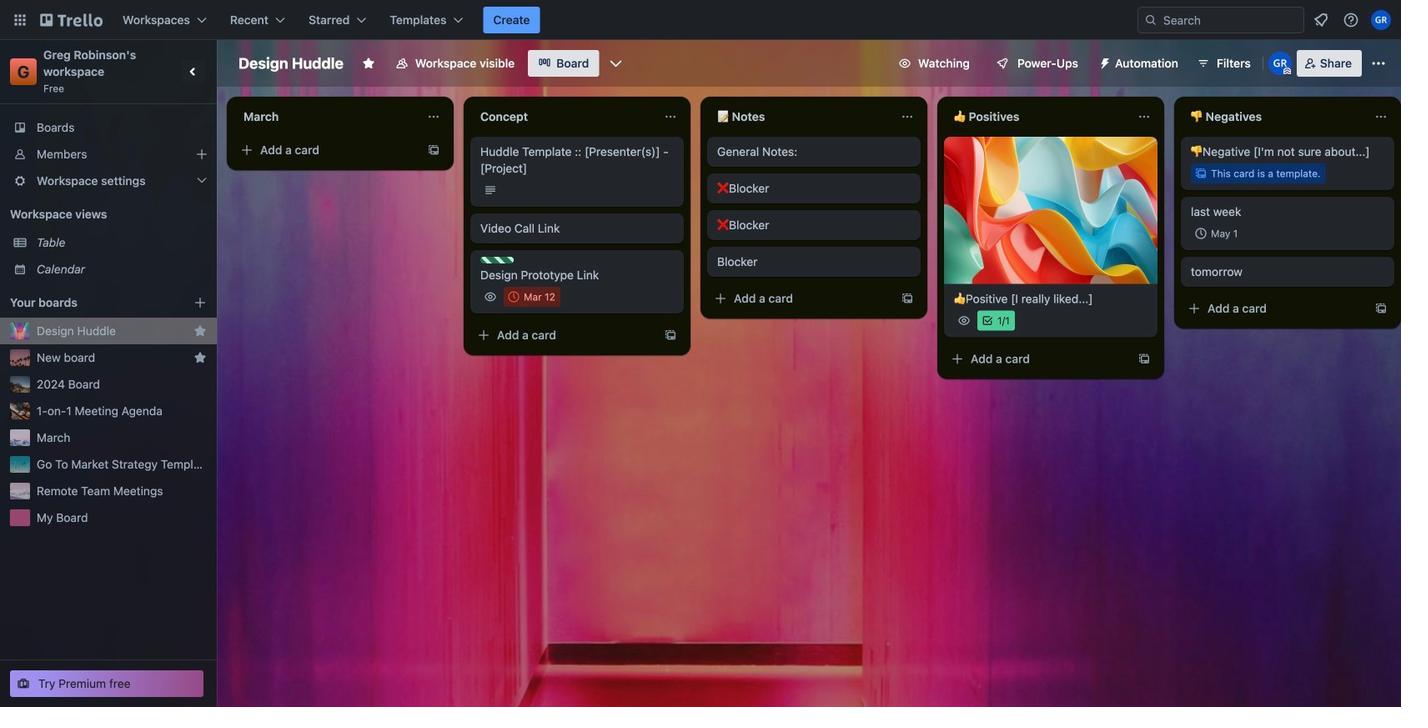 Task type: vqa. For each thing, say whether or not it's contained in the screenshot.
BOARD NAME text box
yes



Task type: describe. For each thing, give the bounding box(es) containing it.
create from template… image
[[664, 329, 677, 342]]

open information menu image
[[1343, 12, 1360, 28]]

search image
[[1145, 13, 1158, 27]]

2 starred icon image from the top
[[194, 351, 207, 365]]

sm image
[[1092, 50, 1115, 73]]

back to home image
[[40, 7, 103, 33]]

primary element
[[0, 0, 1402, 40]]

add board image
[[194, 296, 207, 310]]

1 starred icon image from the top
[[194, 325, 207, 338]]



Task type: locate. For each thing, give the bounding box(es) containing it.
your boards with 8 items element
[[10, 293, 169, 313]]

workspace navigation collapse icon image
[[182, 60, 205, 83]]

star or unstar board image
[[362, 57, 375, 70]]

1 vertical spatial starred icon image
[[194, 351, 207, 365]]

this member is an admin of this board. image
[[1284, 68, 1291, 75]]

Search field
[[1158, 8, 1304, 32]]

0 notifications image
[[1311, 10, 1331, 30]]

greg robinson (gregrobinson96) image
[[1372, 10, 1392, 30]]

None checkbox
[[1191, 224, 1243, 244], [504, 287, 561, 307], [1191, 224, 1243, 244], [504, 287, 561, 307]]

None text field
[[944, 103, 1131, 130]]

None text field
[[234, 103, 420, 130], [471, 103, 657, 130], [707, 103, 894, 130], [1181, 103, 1368, 130], [234, 103, 420, 130], [471, 103, 657, 130], [707, 103, 894, 130], [1181, 103, 1368, 130]]

Board name text field
[[230, 50, 352, 77]]

starred icon image
[[194, 325, 207, 338], [194, 351, 207, 365]]

customize views image
[[608, 55, 624, 72]]

0 vertical spatial starred icon image
[[194, 325, 207, 338]]

create from template… image
[[427, 143, 440, 157], [901, 292, 914, 305], [1375, 302, 1388, 315], [1138, 353, 1151, 366]]

greg robinson (gregrobinson96) image
[[1269, 52, 1292, 75]]

color: green, title: none image
[[481, 257, 514, 264]]

show menu image
[[1371, 55, 1387, 72]]



